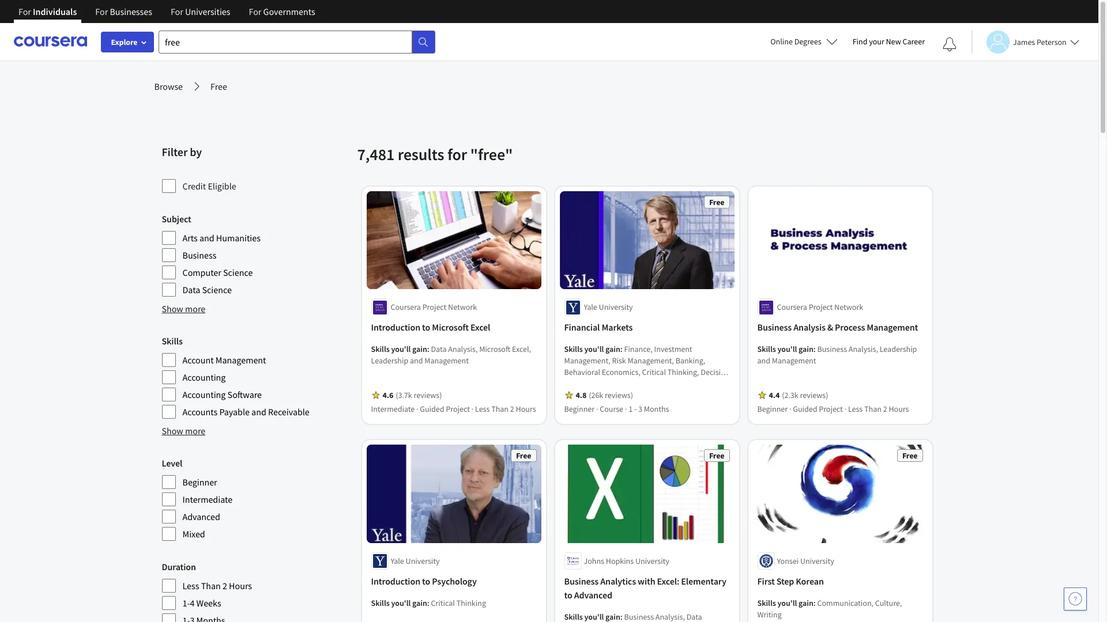 Task type: locate. For each thing, give the bounding box(es) containing it.
first step korean
[[757, 576, 824, 588]]

skills inside "group"
[[162, 336, 183, 347]]

skills for business analytics with excel: elementary to advanced
[[564, 612, 583, 623]]

: down analysis
[[814, 345, 816, 355]]

2 horizontal spatial analysis,
[[849, 345, 878, 355]]

guided
[[420, 405, 444, 415], [793, 405, 817, 415]]

for left governments
[[249, 6, 261, 17]]

3 for from the left
[[171, 6, 183, 17]]

yale for financial
[[584, 302, 597, 313]]

than for process
[[864, 405, 882, 415]]

banking,
[[676, 356, 705, 366]]

skills you'll gain : for analytics
[[564, 612, 624, 623]]

1 horizontal spatial leadership
[[612, 391, 649, 401]]

receivable
[[268, 407, 310, 418]]

you'll down analytics
[[584, 612, 604, 623]]

you'll up the writing
[[778, 599, 797, 609]]

2 horizontal spatial leadership
[[880, 345, 917, 355]]

management down introduction to microsoft excel link at the bottom left of page
[[425, 356, 469, 366]]

you'll down analysis
[[778, 345, 797, 355]]

hours for business analysis & process management
[[889, 405, 909, 415]]

introduction to psychology
[[371, 576, 477, 588]]

show more down accounts
[[162, 426, 205, 437]]

university up markets
[[599, 302, 633, 313]]

business inside subject group
[[183, 250, 216, 261]]

: down korean on the right of the page
[[814, 599, 816, 609]]

management inside skills "group"
[[216, 355, 266, 366]]

more down accounts
[[185, 426, 205, 437]]

1 vertical spatial more
[[185, 426, 205, 437]]

0 horizontal spatial hours
[[229, 581, 252, 592]]

2 show more from the top
[[162, 426, 205, 437]]

3 reviews) from the left
[[800, 391, 828, 401]]

1 horizontal spatial data
[[431, 345, 447, 355]]

coursera project network up introduction to microsoft excel
[[391, 302, 477, 313]]

yale university
[[584, 302, 633, 313], [391, 556, 440, 567]]

browse link
[[154, 80, 183, 93]]

free for introduction to psychology
[[516, 451, 531, 462]]

0 vertical spatial data
[[183, 284, 200, 296]]

james peterson button
[[972, 30, 1079, 53]]

1 vertical spatial show more button
[[162, 424, 205, 438]]

science
[[223, 267, 253, 279], [202, 284, 232, 296]]

than
[[491, 405, 509, 415], [864, 405, 882, 415], [201, 581, 221, 592]]

james peterson
[[1013, 37, 1067, 47]]

1 introduction from the top
[[371, 322, 420, 334]]

university up introduction to psychology
[[406, 556, 440, 567]]

business up computer at left
[[183, 250, 216, 261]]

for businesses
[[95, 6, 152, 17]]

0 horizontal spatial data
[[183, 284, 200, 296]]

1 vertical spatial critical
[[431, 599, 455, 609]]

network for excel
[[448, 302, 477, 313]]

excel:
[[657, 576, 679, 588]]

you'll down introduction to psychology
[[391, 599, 411, 609]]

0 vertical spatial yale
[[584, 302, 597, 313]]

analysis, down excel:
[[656, 612, 685, 623]]

introduction for introduction to microsoft excel
[[371, 322, 420, 334]]

than inside duration group
[[201, 581, 221, 592]]

advanced
[[183, 512, 220, 523], [574, 590, 612, 601]]

0 horizontal spatial network
[[448, 302, 477, 313]]

0 vertical spatial microsoft
[[432, 322, 469, 334]]

0 horizontal spatial than
[[201, 581, 221, 592]]

management, down finance,
[[628, 356, 674, 366]]

2 show from the top
[[162, 426, 183, 437]]

None search field
[[159, 30, 435, 53]]

business analysis & process management link
[[757, 321, 923, 335]]

skills you'll gain : for step
[[757, 599, 817, 609]]

weeks
[[196, 598, 221, 610]]

1 coursera from the left
[[391, 302, 421, 313]]

2 horizontal spatial hours
[[889, 405, 909, 415]]

leadership
[[880, 345, 917, 355], [371, 356, 408, 366], [612, 391, 649, 401]]

4 · from the left
[[625, 405, 627, 415]]

and up '4.6 (3.7k reviews)' on the bottom left of the page
[[410, 356, 423, 366]]

0 horizontal spatial coursera project network
[[391, 302, 477, 313]]

business analysis, data
[[564, 612, 729, 623]]

individuals
[[33, 6, 77, 17]]

yale up introduction to psychology
[[391, 556, 404, 567]]

degrees
[[795, 36, 822, 47]]

1 horizontal spatial hours
[[516, 405, 536, 415]]

accounting down account
[[183, 372, 226, 384]]

2 accounting from the top
[[183, 389, 226, 401]]

show
[[162, 303, 183, 315], [162, 426, 183, 437]]

gain down analysis
[[799, 345, 814, 355]]

skills you'll gain : down financial markets
[[564, 345, 624, 355]]

3
[[638, 405, 642, 415]]

intermediate up mixed on the bottom left of page
[[183, 494, 232, 506]]

1 horizontal spatial microsoft
[[479, 345, 511, 355]]

0 horizontal spatial yale
[[391, 556, 404, 567]]

gain down korean on the right of the page
[[799, 599, 814, 609]]

accounting up accounts
[[183, 389, 226, 401]]

0 horizontal spatial management,
[[564, 356, 611, 366]]

skills
[[162, 336, 183, 347], [371, 345, 390, 355], [564, 345, 583, 355], [757, 345, 776, 355], [371, 599, 390, 609], [757, 599, 776, 609], [564, 612, 583, 623]]

2 vertical spatial data
[[687, 612, 702, 623]]

What do you want to learn? text field
[[159, 30, 412, 53]]

analysis, inside business analysis, data
[[656, 612, 685, 623]]

leadership inside finance, investment management, risk management, banking, behavioral economics, critical thinking, decision making, innovation, regulations and compliance, , leadership and management
[[612, 391, 649, 401]]

skills you'll gain : up the writing
[[757, 599, 817, 609]]

0 horizontal spatial coursera
[[391, 302, 421, 313]]

2 management, from the left
[[628, 356, 674, 366]]

less for excel
[[475, 405, 490, 415]]

1 horizontal spatial yale
[[584, 302, 597, 313]]

risk
[[612, 356, 626, 366]]

1 horizontal spatial 2
[[510, 405, 514, 415]]

johns hopkins university
[[584, 556, 669, 567]]

0 vertical spatial show more button
[[162, 302, 205, 316]]

more for accounts
[[185, 426, 205, 437]]

1 vertical spatial microsoft
[[479, 345, 511, 355]]

university up korean on the right of the page
[[800, 556, 834, 567]]

business down johns
[[564, 576, 599, 588]]

more
[[185, 303, 205, 315], [185, 426, 205, 437]]

gain for introduction to microsoft excel
[[412, 345, 427, 355]]

online degrees
[[771, 36, 822, 47]]

analysis,
[[448, 345, 478, 355], [849, 345, 878, 355], [656, 612, 685, 623]]

coursera for business
[[777, 302, 807, 313]]

1 horizontal spatial management,
[[628, 356, 674, 366]]

science for data science
[[202, 284, 232, 296]]

show more button down accounts
[[162, 424, 205, 438]]

data inside subject group
[[183, 284, 200, 296]]

2 for excel
[[510, 405, 514, 415]]

new
[[886, 36, 901, 47]]

2 more from the top
[[185, 426, 205, 437]]

data inside data analysis, microsoft excel, leadership and management
[[431, 345, 447, 355]]

: down analytics
[[620, 612, 623, 623]]

1 horizontal spatial than
[[491, 405, 509, 415]]

more down data science
[[185, 303, 205, 315]]

1 vertical spatial to
[[422, 576, 430, 588]]

1 horizontal spatial intermediate
[[371, 405, 415, 415]]

0 vertical spatial science
[[223, 267, 253, 279]]

and down the regulations
[[651, 391, 664, 401]]

1 coursera project network from the left
[[391, 302, 477, 313]]

network
[[448, 302, 477, 313], [835, 302, 863, 313]]

reviews) down innovation, on the right of page
[[605, 391, 633, 401]]

0 horizontal spatial analysis,
[[448, 345, 478, 355]]

beginner down 4.4
[[757, 405, 788, 415]]

1 accounting from the top
[[183, 372, 226, 384]]

1 horizontal spatial coursera project network
[[777, 302, 863, 313]]

coursera up introduction to microsoft excel
[[391, 302, 421, 313]]

1 horizontal spatial beginner
[[564, 405, 595, 415]]

0 horizontal spatial advanced
[[183, 512, 220, 523]]

analysis, down process
[[849, 345, 878, 355]]

free for first step korean
[[902, 451, 918, 462]]

1 horizontal spatial yale university
[[584, 302, 633, 313]]

show down data science
[[162, 303, 183, 315]]

first step korean link
[[757, 575, 923, 589]]

you'll down financial markets
[[584, 345, 604, 355]]

financial markets link
[[564, 321, 730, 335]]

excel,
[[512, 345, 531, 355]]

0 horizontal spatial 2
[[223, 581, 227, 592]]

2 vertical spatial leadership
[[612, 391, 649, 401]]

advanced down analytics
[[574, 590, 612, 601]]

show for accounts
[[162, 426, 183, 437]]

0 horizontal spatial microsoft
[[432, 322, 469, 334]]

1 vertical spatial advanced
[[574, 590, 612, 601]]

network up process
[[835, 302, 863, 313]]

management down thinking,
[[665, 391, 709, 401]]

coursera project network for analysis
[[777, 302, 863, 313]]

beginner up mixed on the bottom left of page
[[183, 477, 217, 488]]

less
[[475, 405, 490, 415], [848, 405, 863, 415], [183, 581, 199, 592]]

2 horizontal spatial than
[[864, 405, 882, 415]]

analysis, inside business analysis, leadership and management
[[849, 345, 878, 355]]

1 horizontal spatial coursera
[[777, 302, 807, 313]]

(26k
[[589, 391, 603, 401]]

4 for from the left
[[249, 6, 261, 17]]

intermediate for intermediate
[[183, 494, 232, 506]]

guided for analysis
[[793, 405, 817, 415]]

2 network from the left
[[835, 302, 863, 313]]

project down 4.4 (2.3k reviews)
[[819, 405, 843, 415]]

filter by
[[162, 145, 202, 159]]

0 vertical spatial accounting
[[183, 372, 226, 384]]

2 horizontal spatial data
[[687, 612, 702, 623]]

0 vertical spatial to
[[422, 322, 430, 334]]

data down introduction to microsoft excel
[[431, 345, 447, 355]]

management inside data analysis, microsoft excel, leadership and management
[[425, 356, 469, 366]]

microsoft
[[432, 322, 469, 334], [479, 345, 511, 355]]

leadership inside data analysis, microsoft excel, leadership and management
[[371, 356, 408, 366]]

1 horizontal spatial advanced
[[574, 590, 612, 601]]

economics,
[[602, 368, 641, 378]]

yale university up introduction to psychology
[[391, 556, 440, 567]]

0 horizontal spatial leadership
[[371, 356, 408, 366]]

management right process
[[867, 322, 918, 334]]

show more button
[[162, 302, 205, 316], [162, 424, 205, 438]]

yale university up markets
[[584, 302, 633, 313]]

gain up risk
[[606, 345, 620, 355]]

show more down data science
[[162, 303, 205, 315]]

for left universities
[[171, 6, 183, 17]]

explore
[[111, 37, 138, 47]]

0 horizontal spatial guided
[[420, 405, 444, 415]]

1 vertical spatial show
[[162, 426, 183, 437]]

2 for from the left
[[95, 6, 108, 17]]

gain down analytics
[[606, 612, 620, 623]]

beginner inside level group
[[183, 477, 217, 488]]

skills you'll gain : down analytics
[[564, 612, 624, 623]]

gain for business analysis & process management
[[799, 345, 814, 355]]

1 vertical spatial introduction
[[371, 576, 420, 588]]

university for introduction
[[406, 556, 440, 567]]

0 vertical spatial intermediate
[[371, 405, 415, 415]]

university up with
[[635, 556, 669, 567]]

gain for financial markets
[[606, 345, 620, 355]]

0 vertical spatial critical
[[642, 368, 666, 378]]

accounting for accounting
[[183, 372, 226, 384]]

business inside business analytics with excel: elementary to advanced
[[564, 576, 599, 588]]

yale university for to
[[391, 556, 440, 567]]

0 horizontal spatial less
[[183, 581, 199, 592]]

management up software
[[216, 355, 266, 366]]

university
[[599, 302, 633, 313], [406, 556, 440, 567], [635, 556, 669, 567], [800, 556, 834, 567]]

project up introduction to microsoft excel
[[423, 302, 447, 313]]

: for business analysis & process management
[[814, 345, 816, 355]]

you'll for first step korean
[[778, 599, 797, 609]]

university for financial
[[599, 302, 633, 313]]

and right arts
[[199, 232, 214, 244]]

yale university for markets
[[584, 302, 633, 313]]

0 vertical spatial introduction
[[371, 322, 420, 334]]

1 vertical spatial data
[[431, 345, 447, 355]]

you'll
[[391, 345, 411, 355], [584, 345, 604, 355], [778, 345, 797, 355], [391, 599, 411, 609], [778, 599, 797, 609], [584, 612, 604, 623]]

hours inside duration group
[[229, 581, 252, 592]]

business inside business analysis, data
[[624, 612, 654, 623]]

and up 4.4
[[757, 356, 770, 366]]

gain down introduction to psychology
[[412, 599, 427, 609]]

you'll for business analysis & process management
[[778, 345, 797, 355]]

for left individuals
[[18, 6, 31, 17]]

coursera project network up &
[[777, 302, 863, 313]]

critical
[[642, 368, 666, 378], [431, 599, 455, 609]]

1 more from the top
[[185, 303, 205, 315]]

:
[[427, 345, 429, 355], [620, 345, 623, 355], [814, 345, 816, 355], [427, 599, 429, 609], [814, 599, 816, 609], [620, 612, 623, 623]]

0 vertical spatial more
[[185, 303, 205, 315]]

thinking,
[[668, 368, 699, 378]]

guided down '4.6 (3.7k reviews)' on the bottom left of the page
[[420, 405, 444, 415]]

2
[[510, 405, 514, 415], [883, 405, 887, 415], [223, 581, 227, 592]]

1 vertical spatial intermediate
[[183, 494, 232, 506]]

intermediate down 4.6
[[371, 405, 415, 415]]

1 guided from the left
[[420, 405, 444, 415]]

0 vertical spatial show
[[162, 303, 183, 315]]

analysis, inside data analysis, microsoft excel, leadership and management
[[448, 345, 478, 355]]

1 horizontal spatial guided
[[793, 405, 817, 415]]

critical inside finance, investment management, risk management, banking, behavioral economics, critical thinking, decision making, innovation, regulations and compliance, , leadership and management
[[642, 368, 666, 378]]

intermediate inside level group
[[183, 494, 232, 506]]

science down computer science on the top of the page
[[202, 284, 232, 296]]

show up level
[[162, 426, 183, 437]]

4.8
[[576, 391, 587, 401]]

you'll down introduction to microsoft excel
[[391, 345, 411, 355]]

science down humanities
[[223, 267, 253, 279]]

free
[[211, 81, 227, 92], [709, 197, 725, 208], [516, 451, 531, 462], [709, 451, 725, 462], [902, 451, 918, 462]]

2 vertical spatial to
[[564, 590, 572, 601]]

·
[[416, 405, 418, 415], [472, 405, 474, 415], [596, 405, 598, 415], [625, 405, 627, 415], [789, 405, 791, 415], [845, 405, 847, 415]]

network up introduction to microsoft excel link at the bottom left of page
[[448, 302, 477, 313]]

beginner for beginner · course · 1 - 3 months
[[564, 405, 595, 415]]

business inside business analysis, leadership and management
[[817, 345, 847, 355]]

coursera project network for to
[[391, 302, 477, 313]]

for left businesses
[[95, 6, 108, 17]]

0 horizontal spatial intermediate
[[183, 494, 232, 506]]

1 vertical spatial yale university
[[391, 556, 440, 567]]

business down &
[[817, 345, 847, 355]]

0 vertical spatial leadership
[[880, 345, 917, 355]]

gain for business analytics with excel: elementary to advanced
[[606, 612, 620, 623]]

1 show more from the top
[[162, 303, 205, 315]]

coursera
[[391, 302, 421, 313], [777, 302, 807, 313]]

0 vertical spatial show more
[[162, 303, 205, 315]]

introduction for introduction to psychology
[[371, 576, 420, 588]]

software
[[228, 389, 262, 401]]

1 vertical spatial leadership
[[371, 356, 408, 366]]

2 introduction from the top
[[371, 576, 420, 588]]

4.6
[[383, 391, 393, 401]]

1 network from the left
[[448, 302, 477, 313]]

3 · from the left
[[596, 405, 598, 415]]

yonsei university
[[777, 556, 834, 567]]

data for analysis,
[[431, 345, 447, 355]]

hours for introduction to microsoft excel
[[516, 405, 536, 415]]

2 horizontal spatial reviews)
[[800, 391, 828, 401]]

less than 2 hours
[[183, 581, 252, 592]]

step
[[777, 576, 794, 588]]

: down introduction to microsoft excel
[[427, 345, 429, 355]]

2 horizontal spatial beginner
[[757, 405, 788, 415]]

course
[[600, 405, 623, 415]]

microsoft up data analysis, microsoft excel, leadership and management
[[432, 322, 469, 334]]

psychology
[[432, 576, 477, 588]]

2 reviews) from the left
[[605, 391, 633, 401]]

guided down 4.4 (2.3k reviews)
[[793, 405, 817, 415]]

skills you'll gain :
[[371, 345, 431, 355], [564, 345, 624, 355], [757, 345, 817, 355], [757, 599, 817, 609], [564, 612, 624, 623]]

you'll for business analytics with excel: elementary to advanced
[[584, 612, 604, 623]]

1 horizontal spatial analysis,
[[656, 612, 685, 623]]

and inside skills "group"
[[252, 407, 266, 418]]

: up risk
[[620, 345, 623, 355]]

business left analysis
[[757, 322, 792, 334]]

skills you'll gain : critical thinking
[[371, 599, 486, 609]]

0 vertical spatial yale university
[[584, 302, 633, 313]]

2 horizontal spatial less
[[848, 405, 863, 415]]

guided for to
[[420, 405, 444, 415]]

data down computer at left
[[183, 284, 200, 296]]

banner navigation
[[9, 0, 324, 32]]

hours
[[516, 405, 536, 415], [889, 405, 909, 415], [229, 581, 252, 592]]

skills for first step korean
[[757, 599, 776, 609]]

skills you'll gain : down analysis
[[757, 345, 817, 355]]

1 vertical spatial accounting
[[183, 389, 226, 401]]

2 guided from the left
[[793, 405, 817, 415]]

james
[[1013, 37, 1035, 47]]

microsoft for analysis,
[[479, 345, 511, 355]]

2 · from the left
[[472, 405, 474, 415]]

finance,
[[624, 345, 653, 355]]

management up (2.3k
[[772, 356, 816, 366]]

critical down introduction to psychology link
[[431, 599, 455, 609]]

1 horizontal spatial reviews)
[[605, 391, 633, 401]]

2 show more button from the top
[[162, 424, 205, 438]]

beginner down 4.8
[[564, 405, 595, 415]]

skills group
[[162, 334, 350, 420]]

critical up the regulations
[[642, 368, 666, 378]]

1 for from the left
[[18, 6, 31, 17]]

: for introduction to microsoft excel
[[427, 345, 429, 355]]

1 show from the top
[[162, 303, 183, 315]]

skills for introduction to microsoft excel
[[371, 345, 390, 355]]

skills you'll gain : down introduction to microsoft excel
[[371, 345, 431, 355]]

more for data
[[185, 303, 205, 315]]

: for first step korean
[[814, 599, 816, 609]]

business down business analytics with excel: elementary to advanced
[[624, 612, 654, 623]]

hopkins
[[606, 556, 634, 567]]

months
[[644, 405, 669, 415]]

1 horizontal spatial critical
[[642, 368, 666, 378]]

coursera up analysis
[[777, 302, 807, 313]]

decision
[[701, 368, 730, 378]]

accounting software
[[183, 389, 262, 401]]

1 horizontal spatial network
[[835, 302, 863, 313]]

computer
[[183, 267, 221, 279]]

microsoft down excel
[[479, 345, 511, 355]]

advanced up mixed on the bottom left of page
[[183, 512, 220, 523]]

analysis, down introduction to microsoft excel link at the bottom left of page
[[448, 345, 478, 355]]

data down elementary
[[687, 612, 702, 623]]

1 vertical spatial yale
[[391, 556, 404, 567]]

2 coursera from the left
[[777, 302, 807, 313]]

browse
[[154, 81, 183, 92]]

to for psychology
[[422, 576, 430, 588]]

filter
[[162, 145, 188, 159]]

1 vertical spatial show more
[[162, 426, 205, 437]]

1 horizontal spatial less
[[475, 405, 490, 415]]

reviews) right (3.7k
[[414, 391, 442, 401]]

0 horizontal spatial reviews)
[[414, 391, 442, 401]]

management, up behavioral
[[564, 356, 611, 366]]

2 horizontal spatial 2
[[883, 405, 887, 415]]

microsoft inside data analysis, microsoft excel, leadership and management
[[479, 345, 511, 355]]

free for financial markets
[[709, 197, 725, 208]]

to
[[422, 322, 430, 334], [422, 576, 430, 588], [564, 590, 572, 601]]

for universities
[[171, 6, 230, 17]]

1 vertical spatial science
[[202, 284, 232, 296]]

0 horizontal spatial yale university
[[391, 556, 440, 567]]

and down software
[[252, 407, 266, 418]]

skills you'll gain : for analysis
[[757, 345, 817, 355]]

show more button down data science
[[162, 302, 205, 316]]

reviews)
[[414, 391, 442, 401], [605, 391, 633, 401], [800, 391, 828, 401]]

beginner for beginner
[[183, 477, 217, 488]]

reviews) up beginner · guided project · less than 2 hours
[[800, 391, 828, 401]]

for
[[18, 6, 31, 17], [95, 6, 108, 17], [171, 6, 183, 17], [249, 6, 261, 17]]

0 horizontal spatial beginner
[[183, 477, 217, 488]]

beginner · course · 1 - 3 months
[[564, 405, 669, 415]]

gain down introduction to microsoft excel
[[412, 345, 427, 355]]

1 reviews) from the left
[[414, 391, 442, 401]]

business inside business analysis & process management link
[[757, 322, 792, 334]]

1 show more button from the top
[[162, 302, 205, 316]]

level group
[[162, 457, 350, 542]]

yale up financial markets
[[584, 302, 597, 313]]

2 coursera project network from the left
[[777, 302, 863, 313]]

0 vertical spatial advanced
[[183, 512, 220, 523]]



Task type: describe. For each thing, give the bounding box(es) containing it.
intermediate for intermediate · guided project · less than 2 hours
[[371, 405, 415, 415]]

analysis
[[794, 322, 826, 334]]

first
[[757, 576, 775, 588]]

coursera image
[[14, 32, 87, 51]]

4.4
[[769, 391, 780, 401]]

microsoft for to
[[432, 322, 469, 334]]

credit eligible
[[183, 181, 236, 192]]

payable
[[219, 407, 250, 418]]

and inside subject group
[[199, 232, 214, 244]]

data science
[[183, 284, 232, 296]]

you'll for introduction to microsoft excel
[[391, 345, 411, 355]]

business analysis & process management
[[757, 322, 918, 334]]

,
[[608, 391, 610, 401]]

accounting for accounting software
[[183, 389, 226, 401]]

writing
[[757, 610, 782, 620]]

find
[[853, 36, 868, 47]]

business for business analysis, leadership and management
[[817, 345, 847, 355]]

business analysis, leadership and management
[[757, 345, 917, 366]]

beginner · guided project · less than 2 hours
[[757, 405, 909, 415]]

leadership inside business analysis, leadership and management
[[880, 345, 917, 355]]

4
[[190, 598, 195, 610]]

skills you'll gain : for markets
[[564, 345, 624, 355]]

reviews) for markets
[[605, 391, 633, 401]]

coursera for introduction
[[391, 302, 421, 313]]

subject
[[162, 213, 191, 225]]

show notifications image
[[943, 37, 957, 51]]

intermediate · guided project · less than 2 hours
[[371, 405, 536, 415]]

humanities
[[216, 232, 261, 244]]

4.4 (2.3k reviews)
[[769, 391, 828, 401]]

: for financial markets
[[620, 345, 623, 355]]

accounts
[[183, 407, 218, 418]]

1 · from the left
[[416, 405, 418, 415]]

5 · from the left
[[789, 405, 791, 415]]

less for process
[[848, 405, 863, 415]]

free for business analytics with excel: elementary to advanced
[[709, 451, 725, 462]]

1
[[629, 405, 633, 415]]

: down introduction to psychology
[[427, 599, 429, 609]]

analysis, for excel:
[[656, 612, 685, 623]]

business for business analysis, data
[[624, 612, 654, 623]]

for for businesses
[[95, 6, 108, 17]]

yale for introduction
[[391, 556, 404, 567]]

show more button for data
[[162, 302, 205, 316]]

with
[[638, 576, 655, 588]]

for
[[447, 144, 467, 165]]

1-
[[183, 598, 190, 610]]

7,481 results for "free"
[[357, 144, 513, 165]]

business analytics with excel: elementary to advanced link
[[564, 575, 730, 603]]

arts and humanities
[[183, 232, 261, 244]]

1 management, from the left
[[564, 356, 611, 366]]

data analysis, microsoft excel, leadership and management
[[371, 345, 531, 366]]

&
[[827, 322, 833, 334]]

data inside business analysis, data
[[687, 612, 702, 623]]

thinking
[[457, 599, 486, 609]]

reviews) for to
[[414, 391, 442, 401]]

analytics
[[600, 576, 636, 588]]

skills for business analysis & process management
[[757, 345, 776, 355]]

process
[[835, 322, 865, 334]]

elementary
[[681, 576, 727, 588]]

show more for data science
[[162, 303, 205, 315]]

making,
[[564, 379, 591, 390]]

business for business
[[183, 250, 216, 261]]

science for computer science
[[223, 267, 253, 279]]

help center image
[[1069, 593, 1082, 607]]

mixed
[[183, 529, 205, 540]]

4.6 (3.7k reviews)
[[383, 391, 442, 401]]

find your new career
[[853, 36, 925, 47]]

introduction to microsoft excel link
[[371, 321, 537, 335]]

management inside business analysis, leadership and management
[[772, 356, 816, 366]]

: for business analytics with excel: elementary to advanced
[[620, 612, 623, 623]]

(2.3k
[[782, 391, 799, 401]]

business for business analytics with excel: elementary to advanced
[[564, 576, 599, 588]]

career
[[903, 36, 925, 47]]

university for first
[[800, 556, 834, 567]]

gain for first step korean
[[799, 599, 814, 609]]

project up &
[[809, 302, 833, 313]]

business for business analysis & process management
[[757, 322, 792, 334]]

for for universities
[[171, 6, 183, 17]]

1-4 weeks
[[183, 598, 221, 610]]

-
[[634, 405, 637, 415]]

communication, culture, writing
[[757, 599, 902, 620]]

4.8 (26k reviews)
[[576, 391, 633, 401]]

governments
[[263, 6, 315, 17]]

excel
[[471, 322, 490, 334]]

johns
[[584, 556, 604, 567]]

for for governments
[[249, 6, 261, 17]]

business analytics with excel: elementary to advanced
[[564, 576, 727, 601]]

show for data
[[162, 303, 183, 315]]

to for microsoft
[[422, 322, 430, 334]]

communication,
[[817, 599, 874, 609]]

online
[[771, 36, 793, 47]]

businesses
[[110, 6, 152, 17]]

show more button for accounts
[[162, 424, 205, 438]]

innovation,
[[592, 379, 631, 390]]

arts
[[183, 232, 198, 244]]

skills you'll gain : for to
[[371, 345, 431, 355]]

account
[[183, 355, 214, 366]]

"free"
[[470, 144, 513, 165]]

advanced inside level group
[[183, 512, 220, 523]]

duration
[[162, 562, 196, 573]]

behavioral
[[564, 368, 600, 378]]

explore button
[[101, 32, 154, 52]]

peterson
[[1037, 37, 1067, 47]]

investment
[[654, 345, 692, 355]]

to inside business analytics with excel: elementary to advanced
[[564, 590, 572, 601]]

less inside duration group
[[183, 581, 199, 592]]

(3.7k
[[396, 391, 412, 401]]

computer science
[[183, 267, 253, 279]]

finance, investment management, risk management, banking, behavioral economics, critical thinking, decision making, innovation, regulations and compliance, , leadership and management
[[564, 345, 730, 401]]

advanced inside business analytics with excel: elementary to advanced
[[574, 590, 612, 601]]

you'll for financial markets
[[584, 345, 604, 355]]

financial markets
[[564, 322, 633, 334]]

results
[[398, 144, 444, 165]]

markets
[[602, 322, 633, 334]]

find your new career link
[[847, 35, 931, 49]]

2 for process
[[883, 405, 887, 415]]

universities
[[185, 6, 230, 17]]

yonsei
[[777, 556, 799, 567]]

than for excel
[[491, 405, 509, 415]]

project down data analysis, microsoft excel, leadership and management
[[446, 405, 470, 415]]

for for individuals
[[18, 6, 31, 17]]

eligible
[[208, 181, 236, 192]]

analysis, for process
[[849, 345, 878, 355]]

duration group
[[162, 561, 350, 623]]

network for process
[[835, 302, 863, 313]]

data for science
[[183, 284, 200, 296]]

subject group
[[162, 212, 350, 298]]

credit
[[183, 181, 206, 192]]

online degrees button
[[761, 29, 847, 54]]

and down thinking,
[[674, 379, 687, 390]]

and inside data analysis, microsoft excel, leadership and management
[[410, 356, 423, 366]]

show more for accounts payable and receivable
[[162, 426, 205, 437]]

by
[[190, 145, 202, 159]]

level
[[162, 458, 182, 469]]

management inside finance, investment management, risk management, banking, behavioral economics, critical thinking, decision making, innovation, regulations and compliance, , leadership and management
[[665, 391, 709, 401]]

and inside business analysis, leadership and management
[[757, 356, 770, 366]]

reviews) for analysis
[[800, 391, 828, 401]]

analysis, for excel
[[448, 345, 478, 355]]

introduction to psychology link
[[371, 575, 537, 589]]

compliance,
[[564, 391, 607, 401]]

0 horizontal spatial critical
[[431, 599, 455, 609]]

skills for financial markets
[[564, 345, 583, 355]]

beginner for beginner · guided project · less than 2 hours
[[757, 405, 788, 415]]

6 · from the left
[[845, 405, 847, 415]]

2 inside duration group
[[223, 581, 227, 592]]

7,481
[[357, 144, 395, 165]]



Task type: vqa. For each thing, say whether or not it's contained in the screenshot.
Financial Markets 'link'
yes



